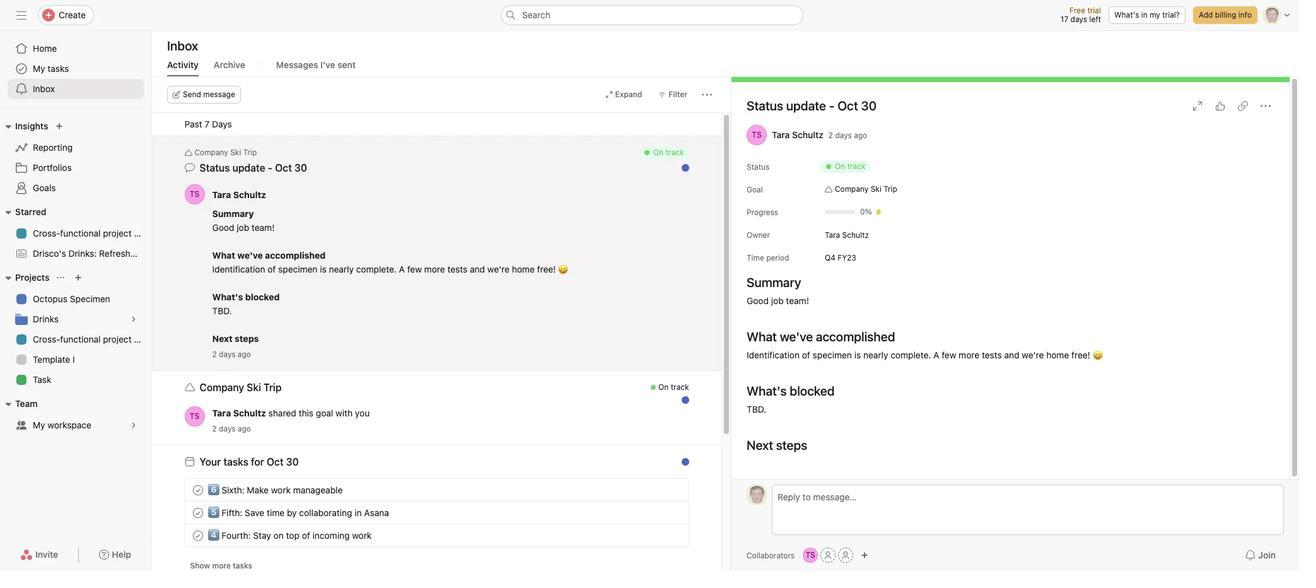 Task type: locate. For each thing, give the bounding box(es) containing it.
messages i've sent link
[[276, 59, 356, 76]]

tara
[[772, 129, 790, 140], [212, 189, 231, 200], [825, 230, 841, 239], [212, 408, 231, 418]]

cross- up drisco's
[[33, 228, 60, 239]]

identification down the we've
[[212, 264, 265, 274]]

is down accomplished at the top
[[320, 264, 327, 274]]

in inside button
[[1142, 10, 1148, 20]]

tbd. inside "what's blocked tbd."
[[747, 404, 767, 415]]

summary
[[212, 208, 254, 219], [747, 275, 802, 290]]

tara schultz link down status update - oct 30 link
[[772, 129, 824, 140]]

days right 17
[[1071, 15, 1088, 24]]

cross-functional project plan link up drinks:
[[8, 223, 151, 244]]

1 completed image from the top
[[190, 482, 205, 498]]

1 horizontal spatial what's
[[1115, 10, 1140, 20]]

functional down drinks link at the bottom of the page
[[60, 334, 101, 345]]

1 horizontal spatial summary good job team!
[[747, 275, 810, 306]]

days inside free trial 17 days left
[[1071, 15, 1088, 24]]

invite
[[35, 549, 58, 560]]

0 vertical spatial completed image
[[190, 482, 205, 498]]

company ski trip
[[200, 382, 282, 393]]

1 cross-functional project plan from the top
[[33, 228, 151, 239]]

0 vertical spatial 2
[[829, 130, 834, 140]]

completed image left 4️⃣
[[190, 528, 205, 543]]

inbox inside global element
[[33, 83, 55, 94]]

what's for what's in my trial?
[[1115, 10, 1140, 20]]

archive notification image
[[676, 386, 686, 396], [676, 460, 686, 470]]

team button
[[0, 396, 38, 411]]

what's left blocked
[[212, 292, 243, 302]]

with
[[336, 408, 353, 418]]

project inside the "starred" element
[[103, 228, 132, 239]]

status update - oct 30
[[747, 98, 877, 113]]

project up drisco's drinks: refreshment recommendation "link"
[[103, 228, 132, 239]]

my
[[33, 63, 45, 74], [33, 420, 45, 430]]

hide sidebar image
[[16, 10, 27, 20]]

inbox down my tasks
[[33, 83, 55, 94]]

tara down 'status update - oct 30'
[[212, 189, 231, 200]]

team! up what we've accomplished
[[787, 295, 810, 306]]

functional for cross-functional project plan link in the the "starred" element
[[60, 228, 101, 239]]

cross-functional project plan inside the "starred" element
[[33, 228, 151, 239]]

status down 7 days
[[200, 162, 230, 174]]

ago up your tasks for oct 30 'link'
[[238, 424, 251, 434]]

functional
[[60, 228, 101, 239], [60, 334, 101, 345]]

starred button
[[0, 204, 46, 220]]

more actions image right copy link icon
[[1261, 101, 1272, 111]]

summary up the we've
[[212, 208, 254, 219]]

more inside show more tasks 'button'
[[212, 561, 231, 570]]

ts
[[752, 130, 762, 139], [190, 189, 199, 199], [190, 411, 199, 421], [806, 550, 816, 560]]

more actions image
[[635, 151, 645, 161]]

1 vertical spatial completed image
[[190, 528, 205, 543]]

home
[[33, 43, 57, 54]]

2 completed checkbox from the top
[[190, 528, 205, 543]]

completed checkbox left 4️⃣
[[190, 528, 205, 543]]

0 vertical spatial 30
[[862, 98, 877, 113]]

i've
[[321, 59, 335, 70]]

cross- inside the "starred" element
[[33, 228, 60, 239]]

0 horizontal spatial what's
[[212, 292, 243, 302]]

specimen
[[70, 293, 110, 304]]

insights element
[[0, 115, 151, 201]]

30 up 6️⃣ sixth: make work manageable
[[286, 456, 299, 468]]

company ski trip down 7 days
[[195, 148, 257, 157]]

2 cross- from the top
[[33, 334, 60, 345]]

1 vertical spatial completed checkbox
[[190, 528, 205, 543]]

0 vertical spatial tasks
[[48, 63, 69, 74]]

identification of specimen is nearly complete. a few more tests and we're home free!
[[212, 264, 559, 274], [747, 350, 1093, 360]]

insights
[[15, 121, 48, 131]]

job down period
[[772, 295, 784, 306]]

add to bookmarks image
[[655, 151, 665, 161], [655, 386, 665, 396]]

1 vertical spatial specimen
[[813, 350, 852, 360]]

0 horizontal spatial work
[[271, 484, 291, 495]]

1 horizontal spatial more actions image
[[1261, 101, 1272, 111]]

0 vertical spatial project
[[103, 228, 132, 239]]

0 horizontal spatial inbox
[[33, 83, 55, 94]]

1 vertical spatial -
[[268, 162, 273, 174]]

goal
[[316, 408, 333, 418]]

0 vertical spatial few
[[407, 264, 422, 274]]

0 vertical spatial oct
[[838, 98, 859, 113]]

good up recommendation
[[212, 222, 234, 233]]

more actions image right the filter
[[702, 90, 712, 100]]

tara schultz link down 'status update - oct 30'
[[212, 189, 266, 200]]

functional inside the "starred" element
[[60, 228, 101, 239]]

0 horizontal spatial 30
[[286, 456, 299, 468]]

cross- down drinks
[[33, 334, 60, 345]]

2 plan from the top
[[134, 334, 151, 345]]

0 horizontal spatial tbd.
[[212, 305, 232, 316]]

project down see details, drinks icon
[[103, 334, 132, 345]]

see details, my workspace image
[[130, 422, 138, 429]]

cross-functional project plan up drinks:
[[33, 228, 151, 239]]

1 horizontal spatial complete.
[[891, 350, 932, 360]]

tara schultz link
[[772, 129, 824, 140], [212, 189, 266, 200], [212, 408, 266, 418]]

ts button up recommendation
[[185, 184, 205, 204]]

completed checkbox left 6️⃣
[[190, 482, 205, 498]]

reporting
[[33, 142, 73, 153]]

recommendation
[[154, 248, 225, 259]]

ago up company ski trip link
[[854, 130, 868, 140]]

copy link image
[[1239, 101, 1249, 111]]

2 inside tara schultz shared this goal with you 2 days ago
[[212, 424, 217, 434]]

1 vertical spatial add to bookmarks image
[[655, 386, 665, 396]]

1 vertical spatial job
[[772, 295, 784, 306]]

update for oct
[[787, 98, 827, 113]]

1 horizontal spatial inbox
[[167, 38, 198, 53]]

1 horizontal spatial update
[[787, 98, 827, 113]]

1 add to bookmarks image from the top
[[655, 151, 665, 161]]

tasks inside 'link'
[[48, 63, 69, 74]]

1 vertical spatial ts button
[[185, 406, 205, 427]]

more actions image
[[702, 90, 712, 100], [1261, 101, 1272, 111]]

ja button
[[747, 485, 767, 505]]

projects button
[[0, 270, 49, 285]]

0 vertical spatial ts button
[[185, 184, 205, 204]]

1 vertical spatial summary
[[747, 275, 802, 290]]

good
[[212, 222, 234, 233], [747, 295, 769, 306]]

0%
[[861, 207, 873, 216]]

summary down period
[[747, 275, 802, 290]]

0 horizontal spatial more
[[212, 561, 231, 570]]

0 horizontal spatial team!
[[252, 222, 275, 233]]

0 vertical spatial track
[[666, 148, 684, 157]]

plan down see details, drinks icon
[[134, 334, 151, 345]]

shared
[[269, 408, 296, 418]]

1 vertical spatial complete.
[[891, 350, 932, 360]]

update up tara schultz 2 days ago
[[787, 98, 827, 113]]

2 up your
[[212, 424, 217, 434]]

completed checkbox for 6️⃣
[[190, 482, 205, 498]]

completed image
[[190, 482, 205, 498], [190, 528, 205, 543]]

a
[[399, 264, 405, 274], [934, 350, 940, 360]]

what's left my
[[1115, 10, 1140, 20]]

info
[[1239, 10, 1253, 20]]

0 horizontal spatial free!
[[537, 264, 556, 274]]

ago down steps in the bottom of the page
[[238, 350, 251, 359]]

time
[[267, 507, 285, 518]]

job up the we've
[[237, 222, 249, 233]]

cross- inside the "projects" element
[[33, 334, 60, 345]]

tara schultz up fy23
[[825, 230, 869, 239]]

oct right for
[[267, 456, 284, 468]]

0 vertical spatial tara schultz
[[212, 189, 266, 200]]

ts button
[[185, 184, 205, 204], [185, 406, 205, 427], [803, 548, 819, 563]]

0 vertical spatial trip
[[243, 148, 257, 157]]

help
[[112, 549, 131, 560]]

and
[[470, 264, 485, 274], [1005, 350, 1020, 360]]

invite button
[[12, 543, 66, 566]]

tasks inside 'button'
[[233, 561, 252, 570]]

1 cross-functional project plan link from the top
[[8, 223, 151, 244]]

summary good job team! up the we've
[[212, 208, 275, 233]]

0 vertical spatial add to bookmarks image
[[655, 151, 665, 161]]

30 up tara schultz 2 days ago
[[862, 98, 877, 113]]

5️⃣ fifth: save time by collaborating in asana
[[208, 507, 389, 518]]

collaborators
[[747, 551, 795, 560]]

good down time
[[747, 295, 769, 306]]

1 vertical spatial good
[[747, 295, 769, 306]]

1 horizontal spatial tara schultz
[[825, 230, 869, 239]]

what for what we've accomplished
[[212, 250, 235, 261]]

team! up what we've accomplished
[[252, 222, 275, 233]]

1 horizontal spatial tbd.
[[747, 404, 767, 415]]

0 horizontal spatial of
[[268, 264, 276, 274]]

2
[[829, 130, 834, 140], [212, 350, 217, 359], [212, 424, 217, 434]]

0 vertical spatial in
[[1142, 10, 1148, 20]]

status up tara schultz 2 days ago
[[747, 98, 784, 113]]

1 vertical spatial track
[[848, 162, 866, 171]]

cross-functional project plan link up i
[[8, 329, 151, 350]]

2 completed image from the top
[[190, 528, 205, 543]]

days up your
[[219, 424, 236, 434]]

1 horizontal spatial ski
[[871, 184, 882, 194]]

of right top
[[302, 530, 310, 540]]

work down asana
[[352, 530, 372, 540]]

1 vertical spatial few
[[942, 350, 957, 360]]

what's inside what's blocked tbd.
[[212, 292, 243, 302]]

0 horizontal spatial oct
[[267, 456, 284, 468]]

new image
[[56, 122, 63, 130]]

functional inside the "projects" element
[[60, 334, 101, 345]]

identification up what's blocked
[[747, 350, 800, 360]]

2 vertical spatial of
[[302, 530, 310, 540]]

ts button up your
[[185, 406, 205, 427]]

tbd. down what's blocked
[[747, 404, 767, 415]]

my down home
[[33, 63, 45, 74]]

1 vertical spatial what
[[747, 329, 777, 344]]

oct up tara schultz 2 days ago
[[838, 98, 859, 113]]

cross-functional project plan
[[33, 228, 151, 239], [33, 334, 151, 345]]

0 likes. click to like this task image
[[1216, 101, 1226, 111]]

tara schultz down 'status update - oct 30'
[[212, 189, 266, 200]]

what we've accomplished
[[747, 329, 896, 344]]

inbox up activity
[[167, 38, 198, 53]]

1 functional from the top
[[60, 228, 101, 239]]

trip
[[243, 148, 257, 157], [884, 184, 898, 194]]

company ski trip up 0%
[[835, 184, 898, 194]]

-
[[830, 98, 835, 113], [268, 162, 273, 174]]

my workspace
[[33, 420, 91, 430]]

2 functional from the top
[[60, 334, 101, 345]]

- up tara schultz 2 days ago
[[830, 98, 835, 113]]

1 vertical spatial tara schultz link
[[212, 189, 266, 200]]

status
[[747, 98, 784, 113], [200, 162, 230, 174], [747, 162, 770, 172]]

my inside teams element
[[33, 420, 45, 430]]

30 for your tasks for oct 30
[[286, 456, 299, 468]]

past
[[185, 119, 202, 129]]

ago inside tara schultz shared this goal with you 2 days ago
[[238, 424, 251, 434]]

inbox link
[[8, 79, 144, 99]]

0 horizontal spatial update
[[233, 162, 265, 174]]

company up 0%
[[835, 184, 869, 194]]

1 vertical spatial what's
[[212, 292, 243, 302]]

period
[[767, 253, 790, 263]]

my inside 'link'
[[33, 63, 45, 74]]

update left oct 30
[[233, 162, 265, 174]]

cross-functional project plan inside the "projects" element
[[33, 334, 151, 345]]

status up goal
[[747, 162, 770, 172]]

1 horizontal spatial -
[[830, 98, 835, 113]]

q4
[[825, 253, 836, 262]]

tasks
[[48, 63, 69, 74], [224, 456, 249, 468], [233, 561, 252, 570]]

0 vertical spatial and
[[470, 264, 485, 274]]

tara down the company ski trip
[[212, 408, 231, 418]]

my for my workspace
[[33, 420, 45, 430]]

my tasks link
[[8, 59, 144, 79]]

schultz down the company ski trip
[[233, 408, 266, 418]]

days down status update - oct 30 on the top right of page
[[836, 130, 852, 140]]

1 my from the top
[[33, 63, 45, 74]]

ski up 0%
[[871, 184, 882, 194]]

archive link
[[214, 59, 245, 76]]

2 vertical spatial on
[[659, 382, 669, 392]]

drinks:
[[68, 248, 97, 259]]

2 archive notification image from the top
[[676, 460, 686, 470]]

work right make
[[271, 484, 291, 495]]

my workspace link
[[8, 415, 144, 435]]

create
[[59, 9, 86, 20]]

add billing info button
[[1194, 6, 1258, 24]]

1 cross- from the top
[[33, 228, 60, 239]]

in left my
[[1142, 10, 1148, 20]]

tasks down home
[[48, 63, 69, 74]]

company down '2 days ago'
[[200, 382, 244, 393]]

my tasks
[[33, 63, 69, 74]]

Completed checkbox
[[190, 505, 205, 520]]

0 horizontal spatial identification of specimen is nearly complete. a few more tests and we're home free!
[[212, 264, 559, 274]]

what's inside button
[[1115, 10, 1140, 20]]

i
[[73, 354, 75, 365]]

0 vertical spatial more
[[424, 264, 445, 274]]

ski up 'status update - oct 30'
[[230, 148, 241, 157]]

1 vertical spatial a
[[934, 350, 940, 360]]

- left oct 30
[[268, 162, 273, 174]]

0 vertical spatial what's
[[1115, 10, 1140, 20]]

2 cross-functional project plan from the top
[[33, 334, 151, 345]]

2 down status update - oct 30 on the top right of page
[[829, 130, 834, 140]]

summary good job team! down period
[[747, 275, 810, 306]]

0 vertical spatial ski
[[230, 148, 241, 157]]

of down what we've accomplished
[[268, 264, 276, 274]]

1 vertical spatial in
[[355, 507, 362, 518]]

1 vertical spatial on
[[835, 162, 846, 171]]

- for oct
[[830, 98, 835, 113]]

2 vertical spatial on track
[[659, 382, 689, 392]]

1 horizontal spatial oct
[[838, 98, 859, 113]]

free!
[[537, 264, 556, 274], [1072, 350, 1091, 360]]

company down past 7 days
[[195, 148, 228, 157]]

nearly
[[329, 264, 354, 274], [864, 350, 889, 360]]

😀 image
[[559, 264, 569, 274], [1093, 350, 1103, 360]]

cross-
[[33, 228, 60, 239], [33, 334, 60, 345]]

tbd. up next
[[212, 305, 232, 316]]

on
[[654, 148, 664, 157], [835, 162, 846, 171], [659, 382, 669, 392]]

1 vertical spatial and
[[1005, 350, 1020, 360]]

update
[[787, 98, 827, 113], [233, 162, 265, 174]]

tara schultz link down the company ski trip
[[212, 408, 266, 418]]

1 horizontal spatial and
[[1005, 350, 1020, 360]]

completed image
[[190, 505, 205, 520]]

0 horizontal spatial is
[[320, 264, 327, 274]]

2 vertical spatial ago
[[238, 424, 251, 434]]

on track
[[654, 148, 684, 157], [835, 162, 866, 171], [659, 382, 689, 392]]

0 horizontal spatial home
[[512, 264, 535, 274]]

is down the we've accomplished on the bottom right of the page
[[855, 350, 861, 360]]

Completed checkbox
[[190, 482, 205, 498], [190, 528, 205, 543]]

cross-functional project plan down drinks link at the bottom of the page
[[33, 334, 151, 345]]

completed image left 6️⃣
[[190, 482, 205, 498]]

1 project from the top
[[103, 228, 132, 239]]

1 vertical spatial project
[[103, 334, 132, 345]]

30
[[862, 98, 877, 113], [286, 456, 299, 468]]

0 vertical spatial cross-functional project plan link
[[8, 223, 151, 244]]

is
[[320, 264, 327, 274], [855, 350, 861, 360]]

company
[[195, 148, 228, 157], [835, 184, 869, 194], [200, 382, 244, 393]]

fifth:
[[222, 507, 243, 518]]

completed image for 6️⃣
[[190, 482, 205, 498]]

1 vertical spatial functional
[[60, 334, 101, 345]]

30 for status update - oct 30
[[862, 98, 877, 113]]

tasks down the fourth:
[[233, 561, 252, 570]]

1 vertical spatial company ski trip
[[835, 184, 898, 194]]

ja
[[753, 490, 761, 499]]

my down team
[[33, 420, 45, 430]]

2 inside tara schultz 2 days ago
[[829, 130, 834, 140]]

few for the bottommost 😀 image
[[942, 350, 957, 360]]

tara schultz
[[212, 189, 266, 200], [825, 230, 869, 239]]

complete. for the bottommost 😀 image
[[891, 350, 932, 360]]

1 horizontal spatial of
[[302, 530, 310, 540]]

1 vertical spatial archive notification image
[[676, 460, 686, 470]]

identification
[[212, 264, 265, 274], [747, 350, 800, 360]]

in left asana
[[355, 507, 362, 518]]

search list box
[[501, 5, 804, 25]]

0 horizontal spatial what
[[212, 250, 235, 261]]

in
[[1142, 10, 1148, 20], [355, 507, 362, 518]]

0 horizontal spatial good
[[212, 222, 234, 233]]

2 my from the top
[[33, 420, 45, 430]]

cross- for second cross-functional project plan link from the top
[[33, 334, 60, 345]]

1 plan from the top
[[134, 228, 151, 239]]

home
[[512, 264, 535, 274], [1047, 350, 1070, 360]]

0 vertical spatial cross-functional project plan
[[33, 228, 151, 239]]

ts button right collaborators
[[803, 548, 819, 563]]

drinks link
[[8, 309, 144, 329]]

archive notification image
[[676, 151, 686, 161]]

of down what we've accomplished
[[803, 350, 811, 360]]

what left the we've
[[212, 250, 235, 261]]

1 completed checkbox from the top
[[190, 482, 205, 498]]

specimen down accomplished at the top
[[278, 264, 318, 274]]

what up what's blocked
[[747, 329, 777, 344]]

1 vertical spatial cross-functional project plan
[[33, 334, 151, 345]]

2 project from the top
[[103, 334, 132, 345]]

next steps
[[747, 438, 808, 452]]

1 horizontal spatial nearly
[[864, 350, 889, 360]]

save
[[245, 507, 265, 518]]

1 horizontal spatial 30
[[862, 98, 877, 113]]

show
[[190, 561, 210, 570]]

tasks left for
[[224, 456, 249, 468]]

plan up drisco's drinks: refreshment recommendation
[[134, 228, 151, 239]]

functional up drinks:
[[60, 228, 101, 239]]

on
[[274, 530, 284, 540]]

completed checkbox for 4️⃣
[[190, 528, 205, 543]]

what's in my trial? button
[[1109, 6, 1186, 24]]

home link
[[8, 38, 144, 59]]

0 vertical spatial of
[[268, 264, 276, 274]]

project for second cross-functional project plan link from the top
[[103, 334, 132, 345]]

2 down next
[[212, 350, 217, 359]]

specimen down the we've accomplished on the bottom right of the page
[[813, 350, 852, 360]]

sixth:
[[222, 484, 245, 495]]



Task type: describe. For each thing, give the bounding box(es) containing it.
join
[[1259, 550, 1277, 560]]

messages
[[276, 59, 318, 70]]

1 horizontal spatial summary
[[747, 275, 802, 290]]

schultz inside tara schultz shared this goal with you 2 days ago
[[233, 408, 266, 418]]

add billing info
[[1200, 10, 1253, 20]]

help button
[[91, 543, 139, 566]]

accomplished
[[265, 250, 326, 261]]

status update - oct 30
[[200, 162, 307, 174]]

projects
[[15, 272, 49, 283]]

1 vertical spatial of
[[803, 350, 811, 360]]

0 vertical spatial more actions image
[[702, 90, 712, 100]]

tara schultz shared this goal with you 2 days ago
[[212, 408, 370, 434]]

0 vertical spatial team!
[[252, 222, 275, 233]]

tara down status update - oct 30 on the top right of page
[[772, 129, 790, 140]]

7 days
[[205, 119, 232, 129]]

manageable
[[293, 484, 343, 495]]

send message button
[[167, 86, 241, 103]]

drisco's drinks: refreshment recommendation link
[[8, 244, 225, 264]]

schultz down 'status update - oct 30'
[[233, 189, 266, 200]]

1 vertical spatial ago
[[238, 350, 251, 359]]

0 horizontal spatial and
[[470, 264, 485, 274]]

17
[[1061, 15, 1069, 24]]

octopus
[[33, 293, 68, 304]]

starred element
[[0, 201, 225, 266]]

1 vertical spatial identification of specimen is nearly complete. a few more tests and we're home free!
[[747, 350, 1093, 360]]

2 days ago
[[212, 350, 251, 359]]

show options, current sort, top image
[[57, 274, 65, 281]]

you
[[355, 408, 370, 418]]

what we've accomplished
[[212, 250, 326, 261]]

days inside tara schultz shared this goal with you 2 days ago
[[219, 424, 236, 434]]

teams element
[[0, 393, 151, 438]]

2 horizontal spatial more
[[959, 350, 980, 360]]

0 horizontal spatial tara schultz
[[212, 189, 266, 200]]

trial
[[1088, 6, 1102, 15]]

blocked
[[245, 292, 280, 302]]

1 vertical spatial team!
[[787, 295, 810, 306]]

goals link
[[8, 178, 144, 198]]

days inside tara schultz 2 days ago
[[836, 130, 852, 140]]

what for what we've accomplished
[[747, 329, 777, 344]]

full screen image
[[1193, 101, 1203, 111]]

1 vertical spatial we're
[[1022, 350, 1045, 360]]

1 horizontal spatial is
[[855, 350, 861, 360]]

project for cross-functional project plan link in the the "starred" element
[[103, 228, 132, 239]]

octopus specimen
[[33, 293, 110, 304]]

plan inside the "starred" element
[[134, 228, 151, 239]]

0 vertical spatial company
[[195, 148, 228, 157]]

0 horizontal spatial 😀 image
[[559, 264, 569, 274]]

your
[[200, 456, 221, 468]]

what's for what's blocked tbd.
[[212, 292, 243, 302]]

1 vertical spatial company
[[835, 184, 869, 194]]

search button
[[501, 5, 804, 25]]

0 horizontal spatial tests
[[448, 264, 468, 274]]

0 vertical spatial company ski trip
[[195, 148, 257, 157]]

1 horizontal spatial a
[[934, 350, 940, 360]]

schultz up fy23
[[843, 230, 869, 239]]

functional for second cross-functional project plan link from the top
[[60, 334, 101, 345]]

sent
[[338, 59, 356, 70]]

cross-functional project plan link inside the "starred" element
[[8, 223, 151, 244]]

what's in my trial?
[[1115, 10, 1181, 20]]

schultz down status update - oct 30 link
[[793, 129, 824, 140]]

company ski trip link
[[820, 183, 903, 196]]

tbd. inside what's blocked tbd.
[[212, 305, 232, 316]]

portfolios
[[33, 162, 72, 173]]

your tasks for oct 30 link
[[200, 456, 299, 468]]

0 horizontal spatial job
[[237, 222, 249, 233]]

0 horizontal spatial a
[[399, 264, 405, 274]]

1 horizontal spatial job
[[772, 295, 784, 306]]

cross-functional project plan for cross-functional project plan link in the the "starred" element
[[33, 228, 151, 239]]

new project or portfolio image
[[75, 274, 82, 281]]

activity
[[167, 59, 199, 70]]

insights button
[[0, 119, 48, 134]]

oct for for
[[267, 456, 284, 468]]

template i
[[33, 354, 75, 365]]

2 vertical spatial ts button
[[803, 548, 819, 563]]

ago inside tara schultz 2 days ago
[[854, 130, 868, 140]]

0 vertical spatial good
[[212, 222, 234, 233]]

completed image for 4️⃣
[[190, 528, 205, 543]]

1 vertical spatial free!
[[1072, 350, 1091, 360]]

time period
[[747, 253, 790, 263]]

top
[[286, 530, 300, 540]]

days down next
[[219, 350, 236, 359]]

0 vertical spatial summary
[[212, 208, 254, 219]]

status for status update - oct 30
[[200, 162, 230, 174]]

6️⃣
[[208, 484, 219, 495]]

cross-functional project plan for second cross-functional project plan link from the top
[[33, 334, 151, 345]]

2 cross-functional project plan link from the top
[[8, 329, 151, 350]]

fourth:
[[222, 530, 251, 540]]

my
[[1150, 10, 1161, 20]]

next steps
[[212, 333, 259, 344]]

show more tasks
[[190, 561, 252, 570]]

cross- for cross-functional project plan link in the the "starred" element
[[33, 228, 60, 239]]

tasks for your
[[224, 456, 249, 468]]

by
[[287, 507, 297, 518]]

0 horizontal spatial we're
[[488, 264, 510, 274]]

show more tasks button
[[185, 557, 258, 571]]

0 vertical spatial work
[[271, 484, 291, 495]]

complete. for left 😀 image
[[356, 264, 397, 274]]

tara inside tara schultz shared this goal with you 2 days ago
[[212, 408, 231, 418]]

oct for -
[[838, 98, 859, 113]]

tasks for my
[[48, 63, 69, 74]]

1 vertical spatial 😀 image
[[1093, 350, 1103, 360]]

asana
[[364, 507, 389, 518]]

trial?
[[1163, 10, 1181, 20]]

collaborating
[[299, 507, 352, 518]]

plan inside the "projects" element
[[134, 334, 151, 345]]

owner
[[747, 230, 770, 240]]

time
[[747, 253, 765, 263]]

1 vertical spatial identification
[[747, 350, 800, 360]]

filter button
[[653, 86, 694, 103]]

message
[[203, 90, 235, 99]]

0 vertical spatial on
[[654, 148, 664, 157]]

send message
[[183, 90, 235, 99]]

2 add to bookmarks image from the top
[[655, 386, 665, 396]]

0 vertical spatial inbox
[[167, 38, 198, 53]]

update for oct 30
[[233, 162, 265, 174]]

goals
[[33, 182, 56, 193]]

expand
[[616, 90, 643, 99]]

1 vertical spatial work
[[352, 530, 372, 540]]

team
[[15, 398, 38, 409]]

add
[[1200, 10, 1214, 20]]

1 vertical spatial on track
[[835, 162, 866, 171]]

send
[[183, 90, 201, 99]]

- for oct 30
[[268, 162, 273, 174]]

template i link
[[8, 350, 144, 370]]

make
[[247, 484, 269, 495]]

tara up the q4
[[825, 230, 841, 239]]

task link
[[8, 370, 144, 390]]

1 archive notification image from the top
[[676, 386, 686, 396]]

2 vertical spatial tara schultz link
[[212, 408, 266, 418]]

1 horizontal spatial home
[[1047, 350, 1070, 360]]

1 vertical spatial 2
[[212, 350, 217, 359]]

0 horizontal spatial nearly
[[329, 264, 354, 274]]

ski trip
[[247, 382, 282, 393]]

0 vertical spatial on track
[[654, 148, 684, 157]]

4️⃣
[[208, 530, 219, 540]]

tara schultz 2 days ago
[[772, 129, 868, 140]]

2 vertical spatial track
[[671, 382, 689, 392]]

0 vertical spatial tara schultz link
[[772, 129, 824, 140]]

stay
[[253, 530, 271, 540]]

0 vertical spatial identification
[[212, 264, 265, 274]]

portfolios link
[[8, 158, 144, 178]]

4️⃣ fourth: stay on top of incoming work
[[208, 530, 372, 540]]

1 horizontal spatial specimen
[[813, 350, 852, 360]]

incoming
[[313, 530, 350, 540]]

1 horizontal spatial company ski trip
[[835, 184, 898, 194]]

global element
[[0, 31, 151, 107]]

starred
[[15, 206, 46, 217]]

1 vertical spatial trip
[[884, 184, 898, 194]]

expand button
[[600, 86, 648, 103]]

1 horizontal spatial tests
[[982, 350, 1003, 360]]

0 vertical spatial specimen
[[278, 264, 318, 274]]

0 horizontal spatial in
[[355, 507, 362, 518]]

1 vertical spatial summary good job team!
[[747, 275, 810, 306]]

add or remove collaborators image
[[861, 552, 869, 559]]

progress
[[747, 208, 779, 217]]

6️⃣ sixth: make work manageable
[[208, 484, 343, 495]]

oct 30
[[275, 162, 307, 174]]

my for my tasks
[[33, 63, 45, 74]]

0 horizontal spatial summary good job team!
[[212, 208, 275, 233]]

fy23
[[838, 253, 857, 262]]

see details, drinks image
[[130, 316, 138, 323]]

workspace
[[48, 420, 91, 430]]

filter
[[669, 90, 688, 99]]

2 vertical spatial company
[[200, 382, 244, 393]]

few for left 😀 image
[[407, 264, 422, 274]]

join button
[[1238, 544, 1285, 567]]

1 vertical spatial more actions image
[[1261, 101, 1272, 111]]

1 vertical spatial ski
[[871, 184, 882, 194]]

drisco's drinks: refreshment recommendation
[[33, 248, 225, 259]]

projects element
[[0, 266, 151, 393]]

this
[[299, 408, 314, 418]]

activity link
[[167, 59, 199, 76]]

billing
[[1216, 10, 1237, 20]]

search
[[522, 9, 551, 20]]

0 vertical spatial home
[[512, 264, 535, 274]]

status for status update - oct 30
[[747, 98, 784, 113]]



Task type: vqa. For each thing, say whether or not it's contained in the screenshot.
'functional'
yes



